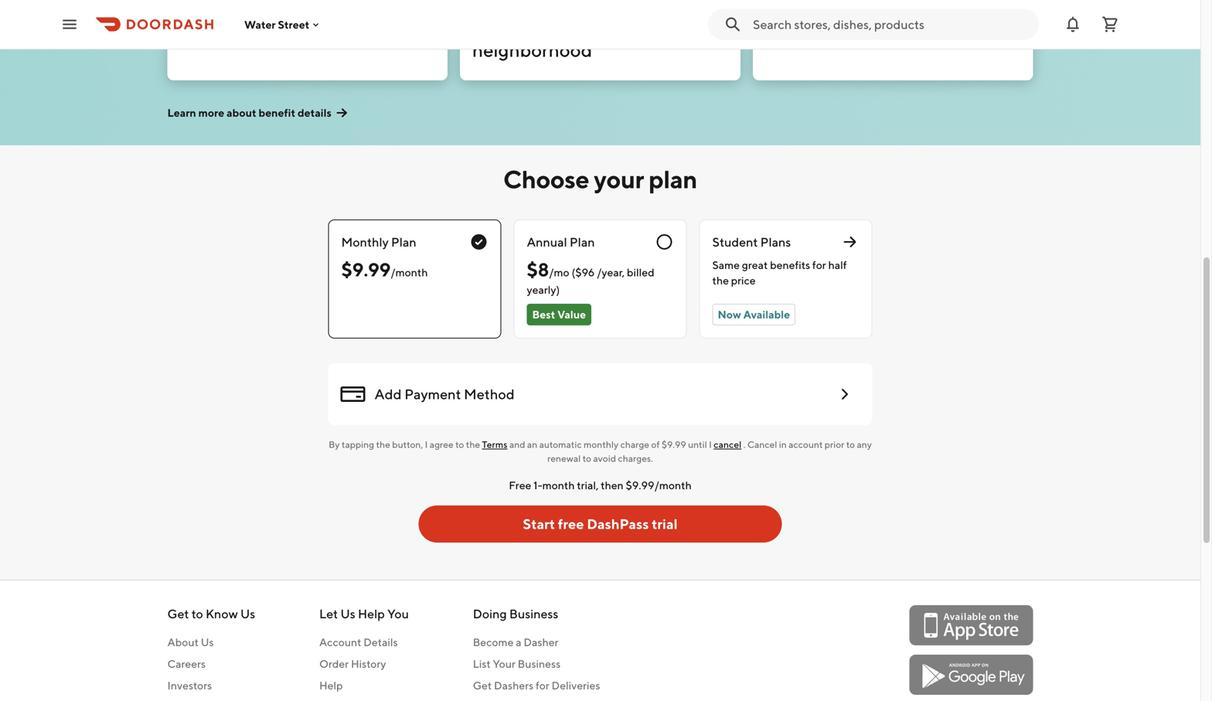 Task type: locate. For each thing, give the bounding box(es) containing it.
tapping
[[342, 439, 374, 450]]

payment
[[405, 386, 461, 403]]

2 i from the left
[[709, 439, 712, 450]]

now available
[[718, 308, 791, 321]]

1 horizontal spatial get
[[473, 679, 492, 692]]

dashpass
[[587, 516, 649, 533]]

1 horizontal spatial the
[[466, 439, 480, 450]]

1 horizontal spatial for
[[813, 259, 827, 271]]

account details link
[[319, 635, 409, 650]]

i
[[425, 439, 428, 450], [709, 439, 712, 450]]

1 vertical spatial of
[[652, 439, 660, 450]]

add
[[375, 386, 402, 403]]

thousands
[[473, 0, 564, 15]]

deliveries
[[552, 679, 601, 692]]

careers
[[167, 658, 206, 671]]

plan for $8
[[570, 235, 595, 249]]

to right agree
[[456, 439, 464, 450]]

terms link
[[482, 439, 508, 450]]

cancel
[[714, 439, 742, 450]]

help left you
[[358, 607, 385, 621]]

1 vertical spatial get
[[473, 679, 492, 692]]

$9.99 left until on the right of page
[[662, 439, 687, 450]]

order history link
[[319, 657, 409, 672]]

great
[[742, 259, 768, 271]]

1 horizontal spatial i
[[709, 439, 712, 450]]

in down 'local'
[[621, 16, 636, 38]]

. cancel in account prior to any renewal to avoid charges.
[[548, 439, 872, 464]]

avoid
[[593, 453, 616, 464]]

.
[[744, 439, 746, 450]]

and down "members-"
[[232, 16, 264, 38]]

for left the half on the top of the page
[[813, 259, 827, 271]]

water street button
[[244, 18, 322, 31]]

0 vertical spatial for
[[813, 259, 827, 271]]

$9.99 down the monthly
[[341, 259, 391, 281]]

list
[[473, 658, 491, 671]]

0 vertical spatial in
[[621, 16, 636, 38]]

notification bell image
[[1064, 15, 1083, 34]]

charges.
[[618, 453, 653, 464]]

open menu image
[[60, 15, 79, 34]]

about
[[167, 636, 199, 649]]

month
[[543, 479, 575, 492]]

i right until on the right of page
[[709, 439, 712, 450]]

the
[[713, 274, 729, 287], [376, 439, 390, 450], [466, 439, 480, 450]]

0 vertical spatial $9.99
[[341, 259, 391, 281]]

0 horizontal spatial us
[[201, 636, 214, 649]]

dashers
[[494, 679, 534, 692]]

learn
[[167, 106, 196, 119]]

for down list your business link
[[536, 679, 550, 692]]

terms
[[482, 439, 508, 450]]

and right 'local'
[[632, 0, 664, 15]]

us right let
[[341, 607, 356, 621]]

0 items, open order cart image
[[1101, 15, 1120, 34]]

the left "button,"
[[376, 439, 390, 450]]

0 horizontal spatial in
[[621, 16, 636, 38]]

0 vertical spatial help
[[358, 607, 385, 621]]

0 horizontal spatial i
[[425, 439, 428, 450]]

get down list
[[473, 679, 492, 692]]

history
[[351, 658, 386, 671]]

list your business link
[[473, 657, 601, 672]]

0 horizontal spatial get
[[167, 607, 189, 621]]

$9.99/month
[[626, 479, 692, 492]]

the inside same great benefits for half the price
[[713, 274, 729, 287]]

of right charge
[[652, 439, 660, 450]]

offers
[[180, 16, 228, 38]]

by tapping the button, i agree to the terms and an automatic monthly charge of $9.99 until i cancel
[[329, 439, 742, 450]]

1 horizontal spatial in
[[779, 439, 787, 450]]

plan up /month
[[391, 235, 417, 249]]

agree
[[430, 439, 454, 450]]

billed
[[627, 266, 655, 279]]

water
[[244, 18, 276, 31]]

0 horizontal spatial $9.99
[[341, 259, 391, 281]]

0 vertical spatial your
[[640, 16, 678, 38]]

0 horizontal spatial plan
[[391, 235, 417, 249]]

in
[[621, 16, 636, 38], [779, 439, 787, 450]]

0 horizontal spatial the
[[376, 439, 390, 450]]

business up become a dasher link
[[510, 607, 559, 621]]

method
[[464, 386, 515, 403]]

street
[[278, 18, 310, 31]]

business down become a dasher link
[[518, 658, 561, 671]]

/mo
[[549, 266, 570, 279]]

doing
[[473, 607, 507, 621]]

the down same
[[713, 274, 729, 287]]

dasher
[[524, 636, 559, 649]]

1 horizontal spatial $9.99
[[662, 439, 687, 450]]

us for about us
[[201, 636, 214, 649]]

and up the "store search: begin typing to search for stores available on doordash" text box
[[878, 0, 910, 15]]

free
[[558, 516, 584, 533]]

free 1-month trial, then $9.99/month
[[509, 479, 692, 492]]

help down order
[[319, 679, 343, 692]]

2 horizontal spatial us
[[341, 607, 356, 621]]

value
[[558, 308, 586, 321]]

annual
[[527, 235, 567, 249]]

the left the terms at left bottom
[[466, 439, 480, 450]]

for inside same great benefits for half the price
[[813, 259, 827, 271]]

in right cancel
[[779, 439, 787, 450]]

1 vertical spatial in
[[779, 439, 787, 450]]

help link
[[319, 678, 409, 694]]

i left agree
[[425, 439, 428, 450]]

annual plan
[[527, 235, 595, 249]]

/mo ($96 /year, billed yearly)
[[527, 266, 655, 296]]

more
[[198, 106, 225, 119]]

us up careers link
[[201, 636, 214, 649]]

benefit
[[259, 106, 296, 119]]

us inside about us link
[[201, 636, 214, 649]]

1 horizontal spatial of
[[652, 439, 660, 450]]

any
[[857, 439, 872, 450]]

members-
[[180, 0, 268, 15]]

get for get to know us
[[167, 607, 189, 621]]

1 plan from the left
[[391, 235, 417, 249]]

and
[[632, 0, 664, 15], [878, 0, 910, 15], [232, 16, 264, 38], [510, 439, 526, 450]]

of inside thousands of local and national favorites in your neighborhood
[[568, 0, 585, 15]]

2 plan from the left
[[570, 235, 595, 249]]

plan
[[391, 235, 417, 249], [570, 235, 595, 249]]

1 horizontal spatial plan
[[570, 235, 595, 249]]

0 vertical spatial get
[[167, 607, 189, 621]]

0 horizontal spatial help
[[319, 679, 343, 692]]

know
[[206, 607, 238, 621]]

get up the about
[[167, 607, 189, 621]]

now
[[718, 308, 742, 321]]

us right know
[[241, 607, 255, 621]]

account
[[789, 439, 823, 450]]

0 horizontal spatial of
[[568, 0, 585, 15]]

price
[[731, 274, 756, 287]]

get inside get dashers for deliveries link
[[473, 679, 492, 692]]

$9.99 /month
[[341, 259, 428, 281]]

of up favorites at the top of page
[[568, 0, 585, 15]]

business
[[510, 607, 559, 621], [518, 658, 561, 671]]

about us link
[[167, 635, 255, 650]]

2 horizontal spatial the
[[713, 274, 729, 287]]

$8
[[527, 259, 549, 281]]

plan up ($96 at left
[[570, 235, 595, 249]]

1 horizontal spatial us
[[241, 607, 255, 621]]

best
[[533, 308, 556, 321]]

student
[[713, 235, 758, 249]]

0 vertical spatial of
[[568, 0, 585, 15]]

water street
[[244, 18, 310, 31]]

1 horizontal spatial help
[[358, 607, 385, 621]]

careers link
[[167, 657, 255, 672]]

0 horizontal spatial for
[[536, 679, 550, 692]]



Task type: describe. For each thing, give the bounding box(es) containing it.
and inside no contracts and seamless cancellation process
[[878, 0, 910, 15]]

investors
[[167, 679, 212, 692]]

seamless
[[913, 0, 989, 15]]

no contracts and seamless cancellation process
[[766, 0, 989, 38]]

let
[[319, 607, 338, 621]]

start
[[523, 516, 555, 533]]

by
[[329, 439, 340, 450]]

and inside thousands of local and national favorites in your neighborhood
[[632, 0, 664, 15]]

let us help you
[[319, 607, 409, 621]]

an
[[527, 439, 538, 450]]

monthly
[[341, 235, 389, 249]]

favorites
[[545, 16, 617, 38]]

exclusive
[[307, 0, 385, 15]]

no
[[766, 0, 791, 15]]

neighborhood
[[473, 39, 593, 61]]

student plans
[[713, 235, 791, 249]]

and inside members-only exclusive offers and items
[[232, 16, 264, 38]]

prior
[[825, 439, 845, 450]]

national
[[473, 16, 541, 38]]

plan for $9.99
[[391, 235, 417, 249]]

get for get dashers for deliveries
[[473, 679, 492, 692]]

local
[[588, 0, 628, 15]]

/month
[[391, 266, 428, 279]]

automatic
[[540, 439, 582, 450]]

1 i from the left
[[425, 439, 428, 450]]

a
[[516, 636, 522, 649]]

order
[[319, 658, 349, 671]]

about us
[[167, 636, 214, 649]]

button,
[[392, 439, 423, 450]]

about
[[227, 106, 257, 119]]

start free dashpass trial button
[[419, 506, 782, 543]]

start free dashpass trial
[[523, 516, 678, 533]]

to left any
[[847, 439, 855, 450]]

account
[[319, 636, 362, 649]]

to left avoid
[[583, 453, 592, 464]]

monthly plan
[[341, 235, 417, 249]]

become a dasher
[[473, 636, 559, 649]]

items
[[267, 16, 313, 38]]

your inside thousands of local and national favorites in your neighborhood
[[640, 16, 678, 38]]

1 vertical spatial business
[[518, 658, 561, 671]]

account details
[[319, 636, 398, 649]]

1 vertical spatial your
[[594, 165, 644, 194]]

Store search: begin typing to search for stores available on DoorDash text field
[[753, 16, 1030, 33]]

until
[[688, 439, 707, 450]]

1 vertical spatial $9.99
[[662, 439, 687, 450]]

us for let us help you
[[341, 607, 356, 621]]

process
[[872, 16, 937, 38]]

details
[[298, 106, 332, 119]]

get dashers for deliveries link
[[473, 678, 601, 694]]

same
[[713, 259, 740, 271]]

get dashers for deliveries
[[473, 679, 601, 692]]

details
[[364, 636, 398, 649]]

1 vertical spatial help
[[319, 679, 343, 692]]

half
[[829, 259, 847, 271]]

only
[[268, 0, 304, 15]]

trial
[[652, 516, 678, 533]]

choose
[[504, 165, 590, 194]]

learn more about benefit details
[[167, 106, 332, 119]]

investors link
[[167, 678, 255, 694]]

in inside thousands of local and national favorites in your neighborhood
[[621, 16, 636, 38]]

1-
[[534, 479, 543, 492]]

cancellation
[[766, 16, 868, 38]]

available
[[744, 308, 791, 321]]

then
[[601, 479, 624, 492]]

/year,
[[597, 266, 625, 279]]

become a dasher link
[[473, 635, 601, 650]]

list your business
[[473, 658, 561, 671]]

members-only exclusive offers and items
[[180, 0, 385, 38]]

you
[[388, 607, 409, 621]]

get to know us
[[167, 607, 255, 621]]

1 vertical spatial for
[[536, 679, 550, 692]]

your
[[493, 658, 516, 671]]

and left an
[[510, 439, 526, 450]]

same great benefits for half the price
[[713, 259, 847, 287]]

order history
[[319, 658, 386, 671]]

in inside . cancel in account prior to any renewal to avoid charges.
[[779, 439, 787, 450]]

plans
[[761, 235, 791, 249]]

free
[[509, 479, 532, 492]]

charge
[[621, 439, 650, 450]]

0 vertical spatial business
[[510, 607, 559, 621]]

cancel link
[[714, 439, 742, 450]]

($96
[[572, 266, 595, 279]]

add payment method
[[375, 386, 515, 403]]

to left know
[[192, 607, 203, 621]]

yearly)
[[527, 283, 560, 296]]

trial,
[[577, 479, 599, 492]]

doing business
[[473, 607, 559, 621]]



Task type: vqa. For each thing, say whether or not it's contained in the screenshot.
FROM
no



